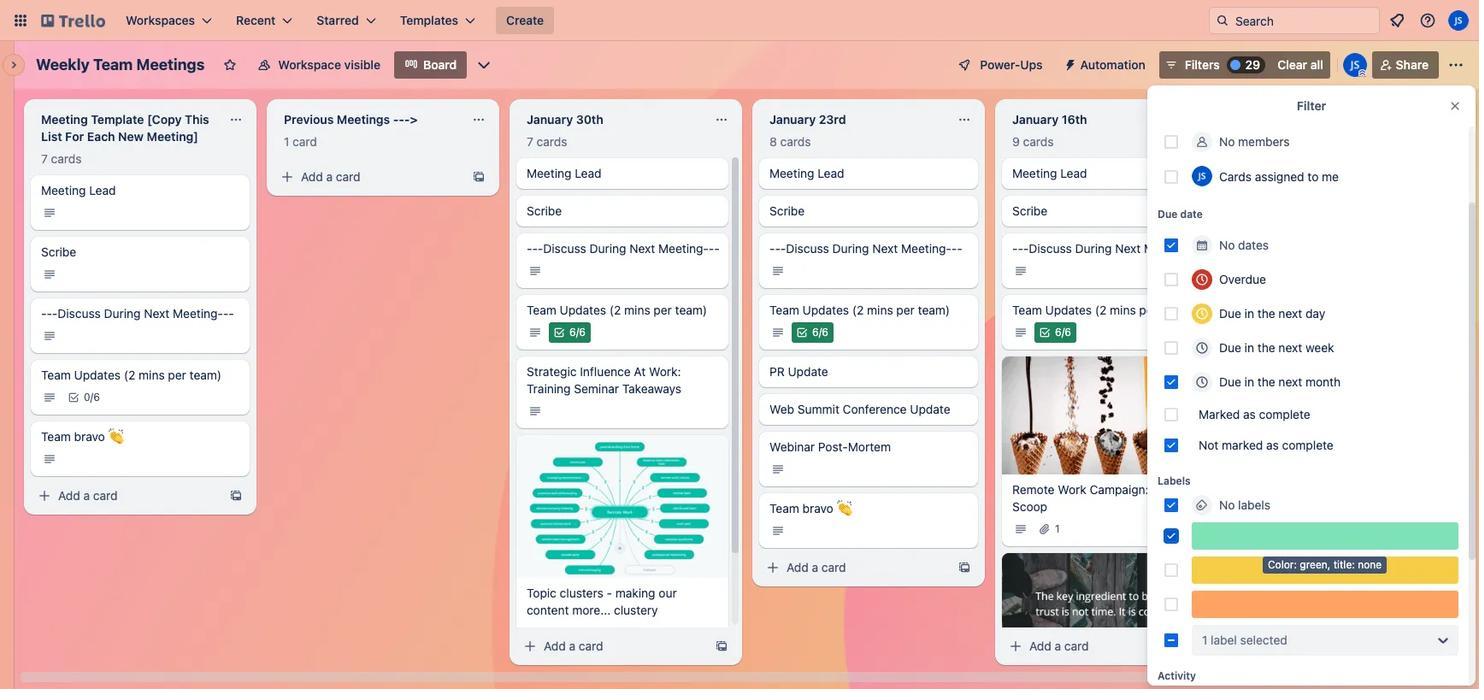 Task type: describe. For each thing, give the bounding box(es) containing it.
selected
[[1240, 633, 1287, 647]]

search image
[[1216, 14, 1229, 27]]

6/6 for 8 cards
[[812, 326, 828, 339]]

team updates (2 mins per team) for ---discuss during next meeting--- link for meeting template [copy this list for each new meeting] text field
[[41, 368, 222, 382]]

not
[[1199, 438, 1219, 452]]

clear all button
[[1271, 51, 1330, 79]]

clear all
[[1277, 57, 1323, 72]]

add a card for ---discuss during next meeting--- link for january 30th text box
[[544, 639, 603, 653]]

close popover image
[[1448, 99, 1462, 113]]

campaign:
[[1090, 482, 1149, 497]]

---discuss during next meeting--- for ---discuss during next meeting--- link for meeting template [copy this list for each new meeting] text field
[[41, 306, 234, 321]]

work:
[[649, 364, 681, 379]]

more...
[[572, 602, 611, 617]]

in for due in the next week
[[1245, 340, 1254, 355]]

remote
[[1012, 482, 1055, 497]]

ups
[[1020, 57, 1043, 72]]

Previous Meetings ---> text field
[[274, 106, 462, 133]]

a for add a card link associated with ---discuss during next meeting--- link related to 'january 16th' text box
[[1055, 639, 1061, 653]]

filters
[[1185, 57, 1220, 72]]

back to home image
[[41, 7, 105, 34]]

scribe for 7
[[527, 203, 562, 218]]

per for ---discuss during next meeting--- link for meeting template [copy this list for each new meeting] text field
[[168, 368, 186, 382]]

templates
[[400, 13, 458, 27]]

next for month
[[1279, 374, 1302, 389]]

1 card
[[284, 134, 317, 149]]

updates for ---discuss during next meeting--- link related to 'january 16th' text box
[[1045, 303, 1092, 317]]

cards for 'january 16th' text box
[[1023, 134, 1054, 149]]

mins for ---discuss during next meeting--- link related to 'january 16th' text box
[[1110, 303, 1136, 317]]

this member is an admin of this board. image
[[1358, 69, 1366, 77]]

starred
[[317, 13, 359, 27]]

topic
[[527, 585, 556, 600]]

create
[[506, 13, 544, 27]]

1 horizontal spatial team bravo 👏
[[769, 501, 852, 516]]

due date
[[1158, 208, 1203, 221]]

Search field
[[1229, 8, 1379, 33]]

seminar
[[574, 381, 619, 396]]

clear
[[1277, 57, 1307, 72]]

activity
[[1158, 669, 1196, 682]]

meeting for 8
[[769, 166, 814, 180]]

customize views image
[[475, 56, 493, 74]]

clustery
[[614, 602, 658, 617]]

next for ---discuss during next meeting--- link for meeting template [copy this list for each new meeting] text field
[[144, 306, 169, 321]]

sm image inside meeting lead 'link'
[[41, 204, 58, 221]]

show menu image
[[1447, 56, 1465, 74]]

automation
[[1080, 57, 1145, 72]]

due in the next day
[[1219, 306, 1325, 321]]

sm image inside automation 'button'
[[1056, 51, 1080, 75]]

next for ---discuss during next meeting--- link related to 'january 16th' text box
[[1115, 241, 1141, 256]]

content
[[527, 602, 569, 617]]

cards for january 23rd text box
[[780, 134, 811, 149]]

card for january 23rd text box's ---discuss during next meeting--- link
[[822, 560, 846, 575]]

updates for ---discuss during next meeting--- link for january 30th text box
[[560, 303, 606, 317]]

---discuss during next meeting--- link for meeting template [copy this list for each new meeting] text field
[[31, 298, 250, 353]]

per for january 23rd text box's ---discuss during next meeting--- link
[[896, 303, 915, 317]]

7 for team
[[41, 151, 48, 166]]

due for due date
[[1158, 208, 1178, 221]]

1 horizontal spatial update
[[910, 402, 950, 416]]

1 vertical spatial complete
[[1282, 438, 1334, 452]]

a for ---discuss during next meeting--- link for meeting template [copy this list for each new meeting] text field's add a card link
[[83, 488, 90, 503]]

marked
[[1222, 438, 1263, 452]]

(2 for ---discuss during next meeting--- link related to 'january 16th' text box
[[1095, 303, 1107, 317]]

due for due in the next day
[[1219, 306, 1241, 321]]

add a card for ---discuss during next meeting--- link related to 'january 16th' text box
[[1029, 639, 1089, 653]]

not marked as complete
[[1199, 438, 1334, 452]]

scoop
[[1012, 499, 1047, 514]]

0/6
[[84, 391, 100, 404]]

pr update link
[[759, 357, 978, 387]]

discuss for ---discuss during next meeting--- link for january 30th text box
[[543, 241, 586, 256]]

day
[[1305, 306, 1325, 321]]

mins for ---discuss during next meeting--- link for meeting template [copy this list for each new meeting] text field
[[139, 368, 165, 382]]

due in the next week
[[1219, 340, 1334, 355]]

scribe link for meeting lead 'link' for january 23rd text box
[[759, 196, 978, 227]]

add another list link
[[1243, 106, 1462, 133]]

create from template… image for 7 cards
[[715, 639, 728, 653]]

label
[[1211, 633, 1237, 647]]

6/6 for 7 cards
[[569, 326, 586, 339]]

next for january 23rd text box's ---discuss during next meeting--- link
[[872, 241, 898, 256]]

filter
[[1297, 98, 1326, 113]]

next for week
[[1279, 340, 1302, 355]]

labels
[[1158, 474, 1191, 487]]

add a card for ---discuss during next meeting--- link for meeting template [copy this list for each new meeting] text field
[[58, 488, 118, 503]]

meeting- for ---discuss during next meeting--- link for meeting template [copy this list for each new meeting] text field
[[173, 306, 223, 321]]

scribe link for meeting template [copy this list for each new meeting] text field's meeting lead 'link'
[[31, 237, 250, 292]]

workspace
[[278, 57, 341, 72]]

sm image inside strategic influence at work: training seminar takeaways link
[[527, 403, 544, 420]]

clusters
[[560, 585, 603, 600]]

primary element
[[0, 0, 1479, 41]]

per for ---discuss during next meeting--- link for january 30th text box
[[654, 303, 672, 317]]

title:
[[1333, 558, 1355, 571]]

month
[[1305, 374, 1341, 389]]

next for ---discuss during next meeting--- link for january 30th text box
[[629, 241, 655, 256]]

---discuss during next meeting--- for january 23rd text box's ---discuss during next meeting--- link
[[769, 241, 962, 256]]

at
[[634, 364, 646, 379]]

all
[[1310, 57, 1323, 72]]

marked as complete
[[1199, 407, 1310, 421]]

conference
[[843, 402, 907, 416]]

the for week
[[1257, 340, 1275, 355]]

web summit conference update link
[[759, 394, 978, 425]]

---discuss during next meeting--- link for january 30th text box
[[516, 233, 728, 288]]

power-ups button
[[946, 51, 1053, 79]]

1 vertical spatial jacob simon (jacobsimon16) image
[[1343, 53, 1367, 77]]

none
[[1358, 558, 1382, 571]]

list
[[1340, 112, 1356, 127]]

making
[[615, 585, 655, 600]]

0 vertical spatial complete
[[1259, 407, 1310, 421]]

strategic influence at work: training seminar takeaways link
[[516, 357, 728, 428]]

1 for 1 card
[[284, 134, 289, 149]]

sm image inside ---discuss during next meeting--- link
[[41, 327, 58, 345]]

another
[[1294, 112, 1337, 127]]

scribe for 9
[[1012, 203, 1048, 218]]

strategic influence at work: training seminar takeaways
[[527, 364, 681, 396]]

cards for meeting template [copy this list for each new meeting] text field
[[51, 151, 82, 166]]

1 vertical spatial create from template… image
[[229, 489, 243, 503]]

meeting for 9
[[1012, 166, 1057, 180]]

cards
[[1219, 169, 1252, 183]]

due for due in the next week
[[1219, 340, 1241, 355]]

remote work campaign: the scoop
[[1012, 482, 1173, 514]]

---discuss during next meeting--- link for 'january 16th' text box
[[1002, 233, 1214, 288]]

date
[[1180, 208, 1203, 221]]

topic clusters - making our content more... clustery
[[527, 585, 677, 617]]

1 for 1 label selected
[[1202, 633, 1207, 647]]

web
[[769, 402, 794, 416]]

scribe link for meeting lead 'link' for january 30th text box
[[516, 196, 728, 227]]

templates button
[[390, 7, 486, 34]]

summit
[[797, 402, 839, 416]]

cards assigned to me
[[1219, 169, 1339, 183]]

discuss for ---discuss during next meeting--- link related to 'january 16th' text box
[[1029, 241, 1072, 256]]

our
[[659, 585, 677, 600]]

meeting- for ---discuss during next meeting--- link for january 30th text box
[[658, 241, 709, 256]]

share
[[1396, 57, 1429, 72]]

1 for 1
[[1055, 522, 1060, 535]]

meeting lead for 9 cards
[[1012, 166, 1087, 180]]

meeting lead for 8 cards
[[769, 166, 844, 180]]

strategic
[[527, 364, 577, 379]]

pr
[[769, 364, 785, 379]]

assigned
[[1255, 169, 1304, 183]]

2
[[569, 625, 576, 638]]

influence
[[580, 364, 631, 379]]

due for due in the next month
[[1219, 374, 1241, 389]]

meetings
[[136, 56, 205, 74]]

workspaces
[[126, 13, 195, 27]]

me
[[1322, 169, 1339, 183]]

webinar post-mortem link
[[759, 432, 978, 486]]

no for no labels
[[1219, 498, 1235, 512]]

0 vertical spatial team bravo 👏 link
[[31, 421, 250, 476]]

power-ups
[[980, 57, 1043, 72]]

meeting lead link for 'january 16th' text box
[[1002, 158, 1214, 189]]

no labels
[[1219, 498, 1270, 512]]

jacob simon (jacobsimon16) image
[[1192, 166, 1212, 186]]

lead for 9 cards
[[1060, 166, 1087, 180]]



Task type: vqa. For each thing, say whether or not it's contained in the screenshot.
Starred Icon
no



Task type: locate. For each thing, give the bounding box(es) containing it.
7 cards down january 30th text box
[[527, 134, 567, 149]]

meeting lead down 9 cards
[[1012, 166, 1087, 180]]

mortem
[[848, 439, 891, 454]]

0 horizontal spatial create from template… image
[[715, 639, 728, 653]]

meeting lead link down meeting template [copy this list for each new meeting] text field
[[31, 175, 250, 230]]

takeaways
[[622, 381, 681, 396]]

discuss for ---discuss during next meeting--- link for meeting template [copy this list for each new meeting] text field
[[58, 306, 101, 321]]

scribe
[[527, 203, 562, 218], [769, 203, 805, 218], [1012, 203, 1048, 218], [41, 245, 76, 259]]

1 vertical spatial team bravo 👏
[[769, 501, 852, 516]]

in down overdue
[[1245, 306, 1254, 321]]

2 vertical spatial next
[[1279, 374, 1302, 389]]

no left the dates
[[1219, 238, 1235, 252]]

cards for january 30th text box
[[537, 134, 567, 149]]

per for ---discuss during next meeting--- link related to 'january 16th' text box
[[1139, 303, 1157, 317]]

scribe link for 'january 16th' text box's meeting lead 'link'
[[1002, 196, 1214, 227]]

meeting lead down 8 cards
[[769, 166, 844, 180]]

star or unstar board image
[[223, 58, 237, 72]]

January 23rd text field
[[759, 106, 947, 133]]

team updates (2 mins per team) for january 23rd text box's ---discuss during next meeting--- link
[[769, 303, 950, 317]]

create from template… image
[[472, 170, 486, 184], [229, 489, 243, 503]]

meeting lead link for january 23rd text box
[[759, 158, 978, 189]]

webinar
[[769, 439, 815, 454]]

sm image inside scribe link
[[41, 266, 58, 283]]

next
[[629, 241, 655, 256], [872, 241, 898, 256], [1115, 241, 1141, 256], [144, 306, 169, 321]]

1 horizontal spatial 👏
[[837, 501, 852, 516]]

team bravo 👏 down webinar
[[769, 501, 852, 516]]

in up marked as complete
[[1245, 374, 1254, 389]]

add for ---discuss during next meeting--- link for january 30th text box
[[544, 639, 566, 653]]

1 horizontal spatial bravo
[[802, 501, 833, 516]]

January 30th text field
[[516, 106, 704, 133]]

---discuss during next meeting--- for ---discuss during next meeting--- link for january 30th text box
[[527, 241, 720, 256]]

post-
[[818, 439, 848, 454]]

a for add a card link for ---discuss during next meeting--- link for january 30th text box
[[569, 639, 575, 653]]

1 left the label in the bottom right of the page
[[1202, 633, 1207, 647]]

card for ---discuss during next meeting--- link for january 30th text box
[[579, 639, 603, 653]]

team) for january 23rd text box's ---discuss during next meeting--- link
[[918, 303, 950, 317]]

1 horizontal spatial create from template… image
[[472, 170, 486, 184]]

0 horizontal spatial team bravo 👏
[[41, 429, 124, 444]]

1 vertical spatial bravo
[[802, 501, 833, 516]]

2 vertical spatial in
[[1245, 374, 1254, 389]]

next left week
[[1279, 340, 1302, 355]]

0 vertical spatial update
[[788, 364, 828, 379]]

0 horizontal spatial jacob simon (jacobsimon16) image
[[1343, 53, 1367, 77]]

1 no from the top
[[1219, 134, 1235, 149]]

meeting lead link for january 30th text box
[[516, 158, 728, 189]]

add for january 23rd text box's ---discuss during next meeting--- link
[[787, 560, 809, 575]]

0 vertical spatial as
[[1243, 407, 1256, 421]]

8
[[769, 134, 777, 149]]

3 no from the top
[[1219, 498, 1235, 512]]

(2 for january 23rd text box's ---discuss during next meeting--- link
[[852, 303, 864, 317]]

0 horizontal spatial 6/6
[[569, 326, 586, 339]]

team)
[[675, 303, 707, 317], [918, 303, 950, 317], [1161, 303, 1193, 317], [189, 368, 222, 382]]

lead down 'january 16th' text box
[[1060, 166, 1087, 180]]

card for ---discuss during next meeting--- link related to 'january 16th' text box
[[1064, 639, 1089, 653]]

0 vertical spatial 1
[[284, 134, 289, 149]]

7 cards down meeting template [copy this list for each new meeting] text field
[[41, 151, 82, 166]]

2 vertical spatial 1
[[1202, 633, 1207, 647]]

2 no from the top
[[1219, 238, 1235, 252]]

add a card link for january 23rd text box's ---discuss during next meeting--- link
[[759, 556, 951, 580]]

due up marked
[[1219, 374, 1241, 389]]

team) for ---discuss during next meeting--- link for meeting template [copy this list for each new meeting] text field
[[189, 368, 222, 382]]

(2
[[609, 303, 621, 317], [852, 303, 864, 317], [1095, 303, 1107, 317], [124, 368, 135, 382]]

Meeting Template [Copy This List For Each New Meeting] text field
[[31, 106, 219, 150]]

0 vertical spatial in
[[1245, 306, 1254, 321]]

week
[[1305, 340, 1334, 355]]

---discuss during next meeting--- for ---discuss during next meeting--- link related to 'january 16th' text box
[[1012, 241, 1205, 256]]

add a card link for ---discuss during next meeting--- link related to 'january 16th' text box
[[1002, 634, 1193, 658]]

team bravo 👏 down 0/6
[[41, 429, 124, 444]]

1 next from the top
[[1279, 306, 1302, 321]]

web summit conference update
[[769, 402, 950, 416]]

team
[[93, 56, 133, 74], [527, 303, 556, 317], [769, 303, 799, 317], [1012, 303, 1042, 317], [41, 368, 71, 382], [41, 429, 71, 444], [769, 501, 799, 516]]

meeting for 7
[[527, 166, 571, 180]]

during for ---discuss during next meeting--- link for meeting template [copy this list for each new meeting] text field
[[104, 306, 141, 321]]

1 horizontal spatial create from template… image
[[958, 561, 971, 575]]

update right pr
[[788, 364, 828, 379]]

create from template… image for 8 cards
[[958, 561, 971, 575]]

team updates (2 mins per team) for ---discuss during next meeting--- link related to 'january 16th' text box
[[1012, 303, 1193, 317]]

1 vertical spatial 7 cards
[[41, 151, 82, 166]]

no up cards
[[1219, 134, 1235, 149]]

starred button
[[306, 7, 386, 34]]

Board name text field
[[27, 51, 213, 79]]

2 6/6 from the left
[[812, 326, 828, 339]]

meeting lead for 7 cards
[[527, 166, 601, 180]]

in
[[1245, 306, 1254, 321], [1245, 340, 1254, 355], [1245, 374, 1254, 389]]

0 horizontal spatial 👏
[[108, 429, 124, 444]]

meeting lead down january 30th text box
[[527, 166, 601, 180]]

1 horizontal spatial as
[[1266, 438, 1279, 452]]

the for month
[[1257, 374, 1275, 389]]

in for due in the next day
[[1245, 306, 1254, 321]]

board
[[423, 57, 457, 72]]

cards down meeting template [copy this list for each new meeting] text field
[[51, 151, 82, 166]]

2 the from the top
[[1257, 340, 1275, 355]]

the up "due in the next week"
[[1257, 306, 1275, 321]]

sm image
[[1056, 51, 1080, 75], [279, 168, 296, 186], [551, 324, 568, 341], [769, 324, 787, 341], [41, 327, 58, 345], [65, 389, 82, 406], [527, 403, 544, 420], [36, 487, 53, 504], [1012, 521, 1029, 538], [764, 559, 781, 576], [522, 638, 539, 655], [1007, 638, 1024, 655]]

open information menu image
[[1419, 12, 1436, 29]]

during
[[590, 241, 626, 256], [832, 241, 869, 256], [1075, 241, 1112, 256], [104, 306, 141, 321]]

the for day
[[1257, 306, 1275, 321]]

1 horizontal spatial 7 cards
[[527, 134, 567, 149]]

0 horizontal spatial 7
[[41, 151, 48, 166]]

next left month
[[1279, 374, 1302, 389]]

during for ---discuss during next meeting--- link related to 'january 16th' text box
[[1075, 241, 1112, 256]]

0 vertical spatial team bravo 👏
[[41, 429, 124, 444]]

team updates (2 mins per team) for ---discuss during next meeting--- link for january 30th text box
[[527, 303, 707, 317]]

scribe link
[[516, 196, 728, 227], [759, 196, 978, 227], [1002, 196, 1214, 227], [31, 237, 250, 292]]

green,
[[1300, 558, 1331, 571]]

training
[[527, 381, 571, 396]]

during for ---discuss during next meeting--- link for january 30th text box
[[590, 241, 626, 256]]

0 vertical spatial next
[[1279, 306, 1302, 321]]

updates for ---discuss during next meeting--- link for meeting template [copy this list for each new meeting] text field
[[74, 368, 121, 382]]

1 6/6 from the left
[[569, 326, 586, 339]]

team inside weekly team meetings text field
[[93, 56, 133, 74]]

6/6
[[569, 326, 586, 339], [812, 326, 828, 339], [1055, 326, 1071, 339]]

meeting lead link for meeting template [copy this list for each new meeting] text field
[[31, 175, 250, 230]]

weekly
[[36, 56, 90, 74]]

visible
[[344, 57, 380, 72]]

lead for 7 cards
[[575, 166, 601, 180]]

cards down january 30th text box
[[537, 134, 567, 149]]

cards right 9
[[1023, 134, 1054, 149]]

add another list
[[1269, 112, 1356, 127]]

0 horizontal spatial 7 cards
[[41, 151, 82, 166]]

create from template… image
[[958, 561, 971, 575], [715, 639, 728, 653], [1200, 639, 1214, 653]]

7 cards for strategic
[[527, 134, 567, 149]]

no members
[[1219, 134, 1290, 149]]

meeting lead link down january 30th text box
[[516, 158, 728, 189]]

color:
[[1268, 558, 1297, 571]]

during for january 23rd text box's ---discuss during next meeting--- link
[[832, 241, 869, 256]]

board link
[[394, 51, 467, 79]]

0 horizontal spatial update
[[788, 364, 828, 379]]

3 in from the top
[[1245, 374, 1254, 389]]

meeting- for ---discuss during next meeting--- link related to 'january 16th' text box
[[1144, 241, 1194, 256]]

0 vertical spatial jacob simon (jacobsimon16) image
[[1448, 10, 1469, 31]]

meeting lead link down 'january 16th' text box
[[1002, 158, 1214, 189]]

9
[[1012, 134, 1020, 149]]

1 vertical spatial update
[[910, 402, 950, 416]]

dates
[[1238, 238, 1269, 252]]

complete down marked as complete
[[1282, 438, 1334, 452]]

1 horizontal spatial 1
[[1055, 522, 1060, 535]]

overdue
[[1219, 272, 1266, 286]]

2 horizontal spatial 1
[[1202, 633, 1207, 647]]

no for no members
[[1219, 134, 1235, 149]]

jacob simon (jacobsimon16) image right 'open information menu' icon
[[1448, 10, 1469, 31]]

1 down workspace
[[284, 134, 289, 149]]

webinar post-mortem
[[769, 439, 891, 454]]

as
[[1243, 407, 1256, 421], [1266, 438, 1279, 452]]

share button
[[1372, 51, 1439, 79]]

(2 for ---discuss during next meeting--- link for january 30th text box
[[609, 303, 621, 317]]

jacob simon (jacobsimon16) image
[[1448, 10, 1469, 31], [1343, 53, 1367, 77]]

0 horizontal spatial team bravo 👏 link
[[31, 421, 250, 476]]

lead
[[575, 166, 601, 180], [817, 166, 844, 180], [1060, 166, 1087, 180], [89, 183, 116, 197]]

1 horizontal spatial team bravo 👏 link
[[759, 493, 978, 548]]

1 vertical spatial in
[[1245, 340, 1254, 355]]

January 16th text field
[[1002, 106, 1190, 133]]

0 notifications image
[[1387, 10, 1407, 31]]

0 horizontal spatial bravo
[[74, 429, 105, 444]]

discuss for january 23rd text box's ---discuss during next meeting--- link
[[786, 241, 829, 256]]

9 cards
[[1012, 134, 1054, 149]]

meeting lead link down january 23rd text box
[[759, 158, 978, 189]]

---discuss during next meeting--- link
[[516, 233, 728, 288], [759, 233, 978, 288], [1002, 233, 1214, 288], [31, 298, 250, 353]]

add
[[1269, 112, 1291, 127], [301, 169, 323, 184], [58, 488, 80, 503], [787, 560, 809, 575], [544, 639, 566, 653], [1029, 639, 1051, 653]]

add a card link for ---discuss during next meeting--- link for january 30th text box
[[516, 634, 708, 658]]

1 vertical spatial no
[[1219, 238, 1235, 252]]

next
[[1279, 306, 1302, 321], [1279, 340, 1302, 355], [1279, 374, 1302, 389]]

work
[[1058, 482, 1086, 497]]

1 horizontal spatial jacob simon (jacobsimon16) image
[[1448, 10, 1469, 31]]

team) for ---discuss during next meeting--- link for january 30th text box
[[675, 303, 707, 317]]

1 vertical spatial the
[[1257, 340, 1275, 355]]

complete down due in the next month
[[1259, 407, 1310, 421]]

power-
[[980, 57, 1020, 72]]

a for january 23rd text box's ---discuss during next meeting--- link's add a card link
[[812, 560, 818, 575]]

the down due in the next day
[[1257, 340, 1275, 355]]

scribe for 8
[[769, 203, 805, 218]]

color: green, title: none
[[1268, 558, 1382, 571]]

no for no dates
[[1219, 238, 1235, 252]]

team) for ---discuss during next meeting--- link related to 'january 16th' text box
[[1161, 303, 1193, 317]]

0 horizontal spatial 1
[[284, 134, 289, 149]]

next left day
[[1279, 306, 1302, 321]]

1 the from the top
[[1257, 306, 1275, 321]]

0 horizontal spatial as
[[1243, 407, 1256, 421]]

bravo down 0/6
[[74, 429, 105, 444]]

sm image inside webinar post-mortem link
[[769, 461, 787, 478]]

---discuss during next meeting--- link for january 23rd text box
[[759, 233, 978, 288]]

due down overdue
[[1219, 306, 1241, 321]]

29
[[1245, 57, 1260, 72]]

1 horizontal spatial 7
[[527, 134, 533, 149]]

bravo for the top team bravo 👏 link
[[74, 429, 105, 444]]

lead down meeting template [copy this list for each new meeting] text field
[[89, 183, 116, 197]]

lead down january 30th text box
[[575, 166, 601, 180]]

2 vertical spatial no
[[1219, 498, 1235, 512]]

updates for january 23rd text box's ---discuss during next meeting--- link
[[802, 303, 849, 317]]

0 vertical spatial 👏
[[108, 429, 124, 444]]

1 vertical spatial team bravo 👏 link
[[759, 493, 978, 548]]

due down due in the next day
[[1219, 340, 1241, 355]]

team bravo 👏 link
[[31, 421, 250, 476], [759, 493, 978, 548]]

1 label selected
[[1202, 633, 1287, 647]]

no dates
[[1219, 238, 1269, 252]]

1 down 'work' at the right bottom
[[1055, 522, 1060, 535]]

1 vertical spatial 1
[[1055, 522, 1060, 535]]

2 next from the top
[[1279, 340, 1302, 355]]

1
[[284, 134, 289, 149], [1055, 522, 1060, 535], [1202, 633, 1207, 647]]

the up marked as complete
[[1257, 374, 1275, 389]]

1 vertical spatial 7
[[41, 151, 48, 166]]

sm image
[[41, 204, 58, 221], [527, 262, 544, 280], [769, 262, 787, 280], [1012, 262, 1029, 280], [41, 266, 58, 283], [527, 324, 544, 341], [793, 324, 810, 341], [1012, 324, 1029, 341], [1036, 324, 1053, 341], [41, 389, 58, 406], [41, 451, 58, 468], [769, 461, 787, 478], [1036, 521, 1053, 538], [769, 522, 787, 539], [527, 624, 544, 641], [551, 624, 568, 641]]

👏
[[108, 429, 124, 444], [837, 501, 852, 516]]

1 vertical spatial 👏
[[837, 501, 852, 516]]

next for day
[[1279, 306, 1302, 321]]

team updates (2 mins per team)
[[527, 303, 707, 317], [769, 303, 950, 317], [1012, 303, 1193, 317], [41, 368, 222, 382]]

0 vertical spatial the
[[1257, 306, 1275, 321]]

no left labels
[[1219, 498, 1235, 512]]

recent
[[236, 13, 276, 27]]

meeting-
[[658, 241, 709, 256], [901, 241, 951, 256], [1144, 241, 1194, 256], [173, 306, 223, 321]]

color: yellow, title: none element
[[1192, 557, 1459, 584]]

create button
[[496, 7, 554, 34]]

mins for january 23rd text box's ---discuss during next meeting--- link
[[867, 303, 893, 317]]

meeting lead
[[527, 166, 601, 180], [769, 166, 844, 180], [1012, 166, 1087, 180], [41, 183, 116, 197]]

2 vertical spatial the
[[1257, 374, 1275, 389]]

7 cards
[[527, 134, 567, 149], [41, 151, 82, 166]]

meeting lead down meeting template [copy this list for each new meeting] text field
[[41, 183, 116, 197]]

-
[[527, 241, 532, 256], [532, 241, 538, 256], [538, 241, 543, 256], [709, 241, 714, 256], [714, 241, 720, 256], [769, 241, 775, 256], [775, 241, 780, 256], [780, 241, 786, 256], [951, 241, 957, 256], [957, 241, 962, 256], [1012, 241, 1018, 256], [1018, 241, 1023, 256], [1023, 241, 1029, 256], [1194, 241, 1200, 256], [1200, 241, 1205, 256], [41, 306, 47, 321], [47, 306, 52, 321], [52, 306, 58, 321], [223, 306, 229, 321], [229, 306, 234, 321], [607, 585, 612, 600]]

- inside topic clusters - making our content more... clustery
[[607, 585, 612, 600]]

color: green, title: none tooltip
[[1263, 557, 1387, 573]]

2 in from the top
[[1245, 340, 1254, 355]]

marked
[[1199, 407, 1240, 421]]

add for ---discuss during next meeting--- link for meeting template [copy this list for each new meeting] text field
[[58, 488, 80, 503]]

0 vertical spatial no
[[1219, 134, 1235, 149]]

meeting- for january 23rd text box's ---discuss during next meeting--- link
[[901, 241, 951, 256]]

add a card link
[[274, 165, 465, 189], [31, 484, 222, 508], [759, 556, 951, 580], [516, 634, 708, 658], [1002, 634, 1193, 658]]

(2 for ---discuss during next meeting--- link for meeting template [copy this list for each new meeting] text field
[[124, 368, 135, 382]]

1 vertical spatial next
[[1279, 340, 1302, 355]]

1 vertical spatial as
[[1266, 438, 1279, 452]]

update right conference
[[910, 402, 950, 416]]

mins for ---discuss during next meeting--- link for january 30th text box
[[624, 303, 650, 317]]

3 next from the top
[[1279, 374, 1302, 389]]

color: orange, title: none element
[[1192, 591, 1459, 618]]

lead down january 23rd text box
[[817, 166, 844, 180]]

bravo for rightmost team bravo 👏 link
[[802, 501, 833, 516]]

in for due in the next month
[[1245, 374, 1254, 389]]

mins
[[624, 303, 650, 317], [867, 303, 893, 317], [1110, 303, 1136, 317], [139, 368, 165, 382]]

color: green, title: none element
[[1192, 522, 1459, 550]]

3 6/6 from the left
[[1055, 326, 1071, 339]]

bravo down webinar post-mortem
[[802, 501, 833, 516]]

0 vertical spatial 7 cards
[[527, 134, 567, 149]]

0 vertical spatial bravo
[[74, 429, 105, 444]]

7 cards for team
[[41, 151, 82, 166]]

add a card for january 23rd text box's ---discuss during next meeting--- link
[[787, 560, 846, 575]]

7
[[527, 134, 533, 149], [41, 151, 48, 166]]

2 horizontal spatial create from template… image
[[1200, 639, 1214, 653]]

in down due in the next day
[[1245, 340, 1254, 355]]

0 horizontal spatial create from template… image
[[229, 489, 243, 503]]

create from template… image for 9 cards
[[1200, 639, 1214, 653]]

0 vertical spatial 7
[[527, 134, 533, 149]]

1 in from the top
[[1245, 306, 1254, 321]]

2 horizontal spatial 6/6
[[1055, 326, 1071, 339]]

team bravo 👏 link down webinar post-mortem link
[[759, 493, 978, 548]]

cards
[[537, 134, 567, 149], [780, 134, 811, 149], [1023, 134, 1054, 149], [51, 151, 82, 166]]

3 the from the top
[[1257, 374, 1275, 389]]

8 cards
[[769, 134, 811, 149]]

team bravo 👏 link down 0/6
[[31, 421, 250, 476]]

0 vertical spatial create from template… image
[[472, 170, 486, 184]]

pr update
[[769, 364, 828, 379]]

cards right 8
[[780, 134, 811, 149]]

lead for 8 cards
[[817, 166, 844, 180]]

members
[[1238, 134, 1290, 149]]

workspaces button
[[115, 7, 222, 34]]

1 horizontal spatial 6/6
[[812, 326, 828, 339]]

7 for strategic
[[527, 134, 533, 149]]

weekly team meetings
[[36, 56, 205, 74]]

due left date
[[1158, 208, 1178, 221]]

jacob simon (jacobsimon16) image right all
[[1343, 53, 1367, 77]]

the
[[1152, 482, 1173, 497]]

due in the next month
[[1219, 374, 1341, 389]]

to
[[1308, 169, 1319, 183]]

the
[[1257, 306, 1275, 321], [1257, 340, 1275, 355], [1257, 374, 1275, 389]]

workspace visible button
[[247, 51, 391, 79]]



